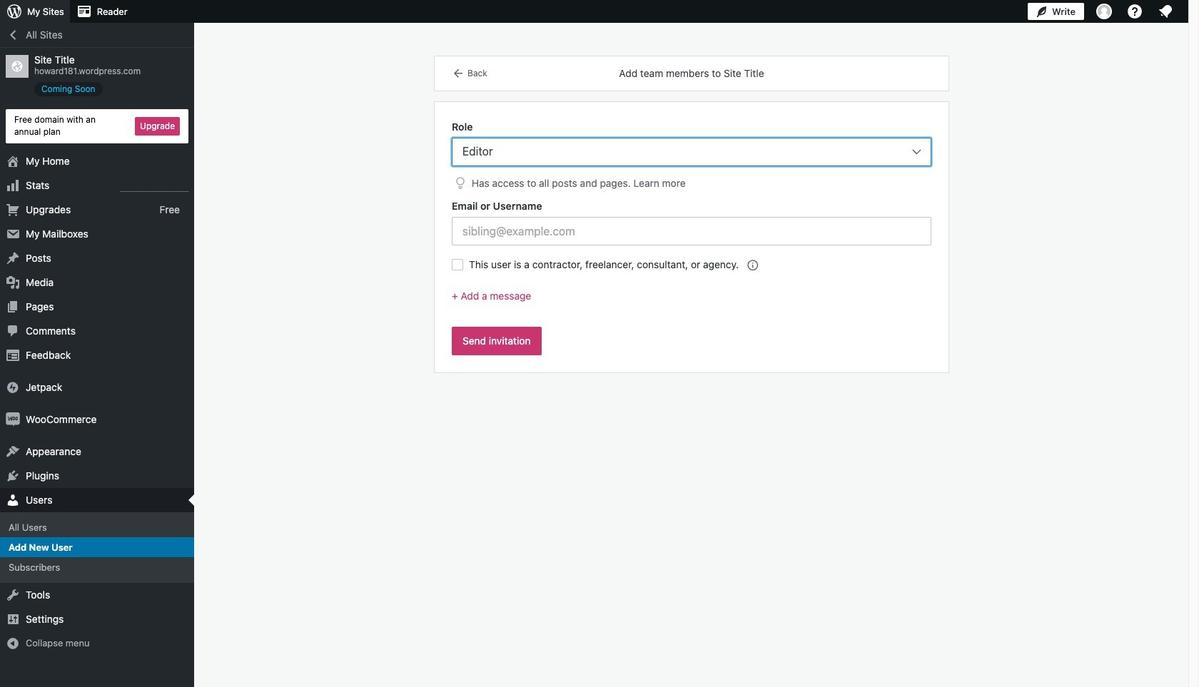 Task type: vqa. For each thing, say whether or not it's contained in the screenshot.
"main content"
yes



Task type: describe. For each thing, give the bounding box(es) containing it.
3 group from the top
[[452, 289, 932, 316]]

my profile image
[[1097, 4, 1113, 19]]

help image
[[1127, 3, 1144, 20]]

highest hourly views 0 image
[[121, 183, 189, 192]]

1 group from the top
[[452, 119, 932, 192]]



Task type: locate. For each thing, give the bounding box(es) containing it.
2 img image from the top
[[6, 412, 20, 427]]

group
[[452, 119, 932, 192], [452, 199, 932, 246], [452, 289, 932, 316]]

0 vertical spatial group
[[452, 119, 932, 192]]

main content
[[435, 56, 949, 373]]

None checkbox
[[452, 260, 464, 271]]

2 group from the top
[[452, 199, 932, 246]]

2 vertical spatial group
[[452, 289, 932, 316]]

sibling@example.com text field
[[452, 217, 932, 246]]

more information image
[[746, 259, 759, 272]]

1 vertical spatial group
[[452, 199, 932, 246]]

manage your notifications image
[[1158, 3, 1175, 20]]

1 vertical spatial img image
[[6, 412, 20, 427]]

1 img image from the top
[[6, 380, 20, 395]]

img image
[[6, 380, 20, 395], [6, 412, 20, 427]]

0 vertical spatial img image
[[6, 380, 20, 395]]



